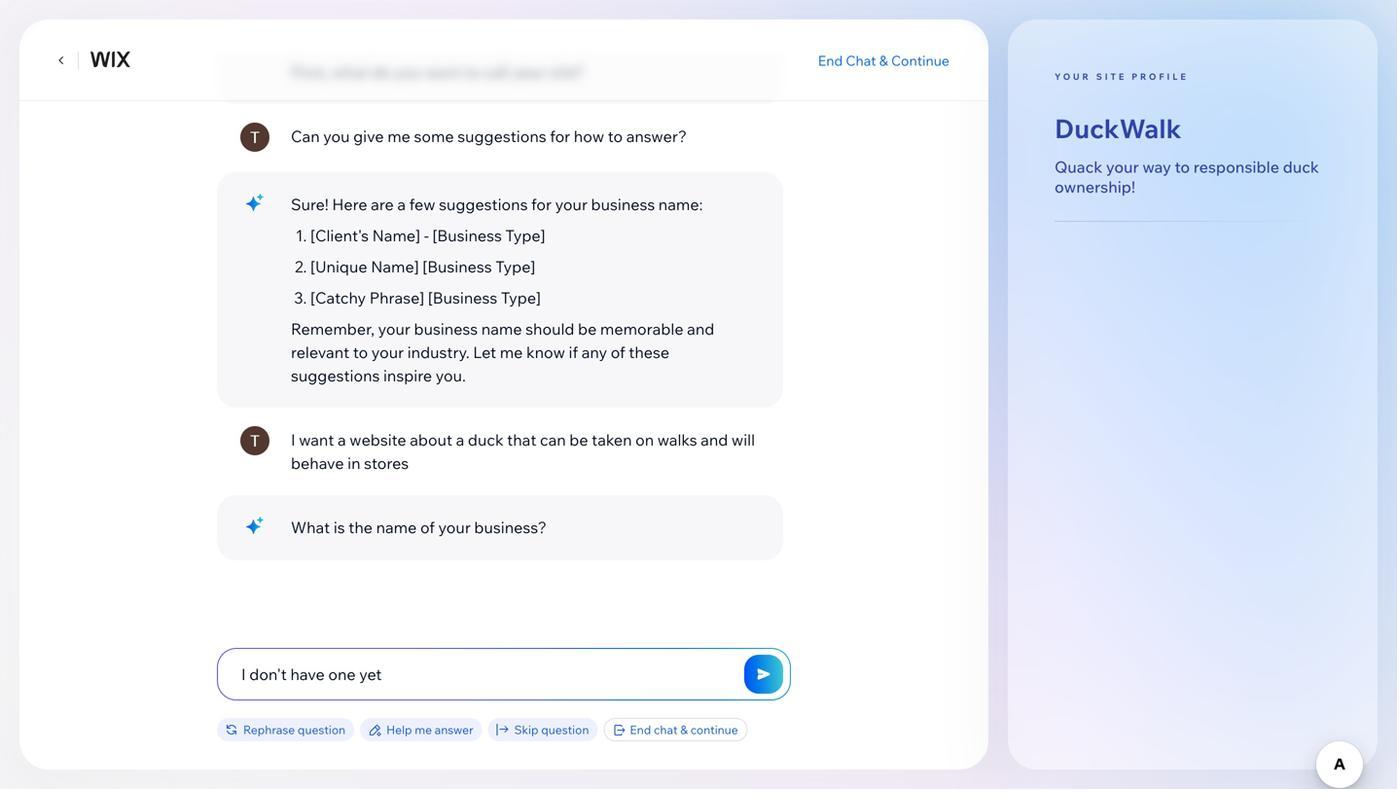 Task type: locate. For each thing, give the bounding box(es) containing it.
you right do
[[395, 62, 422, 82]]

name for should
[[482, 319, 522, 339]]

1 vertical spatial type]
[[496, 257, 536, 276]]

&
[[880, 52, 889, 69], [681, 723, 688, 737]]

1 vertical spatial end
[[630, 723, 652, 737]]

1 horizontal spatial me
[[415, 723, 432, 737]]

0 horizontal spatial you
[[323, 127, 350, 146]]

0 vertical spatial name
[[482, 319, 522, 339]]

0 vertical spatial you
[[395, 62, 422, 82]]

continue
[[892, 52, 950, 69]]

end left chat
[[630, 723, 652, 737]]

website
[[350, 430, 407, 450]]

name] up phrase]
[[371, 257, 419, 276]]

1 vertical spatial and
[[701, 430, 728, 450]]

memorable
[[601, 319, 684, 339]]

of inside remember, your business name should be memorable and relevant to your industry. let me know if any of these suggestions inspire you.
[[611, 343, 626, 362]]

and
[[687, 319, 715, 339], [701, 430, 728, 450]]

1 terry image from the top
[[240, 123, 270, 152]]

0 vertical spatial business
[[591, 195, 655, 214]]

first, what do you want to call your site?
[[291, 62, 584, 82]]

& right chat
[[681, 723, 688, 737]]

[business for phrase]
[[428, 288, 498, 308]]

to right way
[[1175, 157, 1191, 177]]

for down can you give me some suggestions for how to answer?
[[532, 195, 552, 214]]

and inside remember, your business name should be memorable and relevant to your industry. let me know if any of these suggestions inspire you.
[[687, 319, 715, 339]]

be up any
[[578, 319, 597, 339]]

[business right -
[[433, 226, 502, 245]]

you
[[395, 62, 422, 82], [323, 127, 350, 146]]

chat
[[846, 52, 877, 69]]

name up let
[[482, 319, 522, 339]]

question right rephrase
[[298, 723, 346, 737]]

for for your
[[532, 195, 552, 214]]

business inside remember, your business name should be memorable and relevant to your industry. let me know if any of these suggestions inspire you.
[[414, 319, 478, 339]]

[business
[[433, 226, 502, 245], [423, 257, 492, 276], [428, 288, 498, 308]]

these
[[629, 343, 670, 362]]

end left 'chat'
[[818, 52, 843, 69]]

1 horizontal spatial question
[[541, 723, 589, 737]]

& inside button
[[880, 52, 889, 69]]

me right give
[[388, 127, 411, 146]]

a up behave at the left bottom of the page
[[338, 430, 346, 450]]

& for continue
[[880, 52, 889, 69]]

and right memorable
[[687, 319, 715, 339]]

continue
[[691, 723, 739, 737]]

name] left -
[[372, 226, 421, 245]]

sure!
[[291, 195, 329, 214]]

me right let
[[500, 343, 523, 362]]

know
[[527, 343, 566, 362]]

you right can
[[323, 127, 350, 146]]

2 terry image from the top
[[240, 426, 270, 456]]

end chat & continue
[[818, 52, 950, 69]]

0 horizontal spatial want
[[299, 430, 334, 450]]

end chat & continue
[[630, 723, 739, 737]]

[business down [unique name] [business type]
[[428, 288, 498, 308]]

end for end chat & continue
[[630, 723, 652, 737]]

question for skip question
[[541, 723, 589, 737]]

2 question from the left
[[541, 723, 589, 737]]

for left how at the left
[[550, 127, 571, 146]]

will
[[732, 430, 756, 450]]

want inside i want a website about a duck that can be taken on walks and will behave in stores
[[299, 430, 334, 450]]

1 horizontal spatial duck
[[1284, 157, 1320, 177]]

1 vertical spatial terry image
[[240, 426, 270, 456]]

0 vertical spatial name]
[[372, 226, 421, 245]]

me
[[388, 127, 411, 146], [500, 343, 523, 362], [415, 723, 432, 737]]

to left call
[[465, 62, 480, 82]]

question right skip
[[541, 723, 589, 737]]

1 vertical spatial for
[[532, 195, 552, 214]]

terry image left i
[[240, 426, 270, 456]]

1 vertical spatial [business
[[423, 257, 492, 276]]

for
[[550, 127, 571, 146], [532, 195, 552, 214]]

name:
[[659, 195, 703, 214]]

1 vertical spatial name]
[[371, 257, 419, 276]]

a
[[398, 195, 406, 214], [338, 430, 346, 450], [456, 430, 465, 450]]

1 horizontal spatial name
[[482, 319, 522, 339]]

0 vertical spatial terry image
[[240, 123, 270, 152]]

0 vertical spatial suggestions
[[458, 127, 547, 146]]

to
[[465, 62, 480, 82], [608, 127, 623, 146], [1175, 157, 1191, 177], [353, 343, 368, 362]]

1 vertical spatial me
[[500, 343, 523, 362]]

want left call
[[425, 62, 461, 82]]

0 horizontal spatial me
[[388, 127, 411, 146]]

question
[[298, 723, 346, 737], [541, 723, 589, 737]]

suggestions right few
[[439, 195, 528, 214]]

type]
[[506, 226, 546, 245], [496, 257, 536, 276], [501, 288, 541, 308]]

what
[[291, 518, 330, 537]]

be
[[578, 319, 597, 339], [570, 430, 589, 450]]

business up industry.
[[414, 319, 478, 339]]

answer?
[[627, 127, 687, 146]]

suggestions for few
[[439, 195, 528, 214]]

for for how
[[550, 127, 571, 146]]

& for continue
[[681, 723, 688, 737]]

of
[[611, 343, 626, 362], [420, 518, 435, 537]]

of right the
[[420, 518, 435, 537]]

business
[[591, 195, 655, 214], [414, 319, 478, 339]]

can
[[291, 127, 320, 146]]

0 horizontal spatial of
[[420, 518, 435, 537]]

0 vertical spatial me
[[388, 127, 411, 146]]

0 horizontal spatial end
[[630, 723, 652, 737]]

name right the
[[376, 518, 417, 537]]

of right any
[[611, 343, 626, 362]]

industry.
[[408, 343, 470, 362]]

0 vertical spatial of
[[611, 343, 626, 362]]

0 vertical spatial and
[[687, 319, 715, 339]]

suggestions
[[458, 127, 547, 146], [439, 195, 528, 214], [291, 366, 380, 386]]

0 vertical spatial end
[[818, 52, 843, 69]]

business left name:
[[591, 195, 655, 214]]

0 horizontal spatial question
[[298, 723, 346, 737]]

name] for [unique
[[371, 257, 419, 276]]

[business down [client's name] - [business type]
[[423, 257, 492, 276]]

1 vertical spatial business
[[414, 319, 478, 339]]

2 vertical spatial [business
[[428, 288, 498, 308]]

me right help
[[415, 723, 432, 737]]

suggestions down call
[[458, 127, 547, 146]]

you.
[[436, 366, 466, 386]]

your down how at the left
[[556, 195, 588, 214]]

1 vertical spatial name
[[376, 518, 417, 537]]

name
[[482, 319, 522, 339], [376, 518, 417, 537]]

type] for [unique name] [business type]
[[496, 257, 536, 276]]

0 horizontal spatial name
[[376, 518, 417, 537]]

duck left the that
[[468, 430, 504, 450]]

name]
[[372, 226, 421, 245], [371, 257, 419, 276]]

1 vertical spatial suggestions
[[439, 195, 528, 214]]

profile
[[1132, 71, 1189, 82]]

2 vertical spatial suggestions
[[291, 366, 380, 386]]

0 vertical spatial for
[[550, 127, 571, 146]]

a right about
[[456, 430, 465, 450]]

[client's name] - [business type]
[[311, 226, 546, 245]]

your up inspire
[[372, 343, 404, 362]]

suggestions inside remember, your business name should be memorable and relevant to your industry. let me know if any of these suggestions inspire you.
[[291, 366, 380, 386]]

duck inside the quack your way to responsible duck ownership!
[[1284, 157, 1320, 177]]

business?
[[475, 518, 547, 537]]

1 horizontal spatial &
[[880, 52, 889, 69]]

your up ownership!
[[1107, 157, 1140, 177]]

a right are
[[398, 195, 406, 214]]

[unique
[[311, 257, 368, 276]]

type] for [catchy phrase] [business type]
[[501, 288, 541, 308]]

2 vertical spatial type]
[[501, 288, 541, 308]]

terry image
[[240, 123, 270, 152], [240, 426, 270, 456]]

any
[[582, 343, 608, 362]]

want right i
[[299, 430, 334, 450]]

should
[[526, 319, 575, 339]]

Write your answer text field
[[218, 649, 790, 700]]

i want a website about a duck that can be taken on walks and will behave in stores
[[291, 430, 756, 473]]

0 vertical spatial be
[[578, 319, 597, 339]]

1 vertical spatial duck
[[468, 430, 504, 450]]

0 vertical spatial duck
[[1284, 157, 1320, 177]]

want
[[425, 62, 461, 82], [299, 430, 334, 450]]

name inside remember, your business name should be memorable and relevant to your industry. let me know if any of these suggestions inspire you.
[[482, 319, 522, 339]]

your down phrase]
[[378, 319, 411, 339]]

1 horizontal spatial want
[[425, 62, 461, 82]]

1 question from the left
[[298, 723, 346, 737]]

[catchy phrase] [business type]
[[311, 288, 541, 308]]

1 vertical spatial want
[[299, 430, 334, 450]]

0 horizontal spatial business
[[414, 319, 478, 339]]

terry image left can
[[240, 123, 270, 152]]

end
[[818, 52, 843, 69], [630, 723, 652, 737]]

and left the will
[[701, 430, 728, 450]]

can
[[540, 430, 566, 450]]

name] for [client's
[[372, 226, 421, 245]]

1 vertical spatial be
[[570, 430, 589, 450]]

1 vertical spatial of
[[420, 518, 435, 537]]

to down 'remember,' on the top left of the page
[[353, 343, 368, 362]]

responsible
[[1194, 157, 1280, 177]]

[client's
[[311, 226, 369, 245]]

1 horizontal spatial business
[[591, 195, 655, 214]]

site
[[1097, 71, 1128, 82]]

duck right responsible
[[1284, 157, 1320, 177]]

end inside button
[[818, 52, 843, 69]]

duck
[[1284, 157, 1320, 177], [468, 430, 504, 450]]

1 vertical spatial &
[[681, 723, 688, 737]]

0 vertical spatial &
[[880, 52, 889, 69]]

1 horizontal spatial of
[[611, 343, 626, 362]]

0 horizontal spatial duck
[[468, 430, 504, 450]]

remember,
[[291, 319, 375, 339]]

skip question
[[515, 723, 589, 737]]

1 horizontal spatial end
[[818, 52, 843, 69]]

if
[[569, 343, 578, 362]]

suggestions down relevant
[[291, 366, 380, 386]]

0 vertical spatial [business
[[433, 226, 502, 245]]

here
[[332, 195, 368, 214]]

is
[[334, 518, 345, 537]]

name for of
[[376, 518, 417, 537]]

rephrase
[[243, 723, 295, 737]]

2 vertical spatial me
[[415, 723, 432, 737]]

0 horizontal spatial &
[[681, 723, 688, 737]]

stores
[[364, 454, 409, 473]]

ownership!
[[1055, 177, 1136, 197]]

2 horizontal spatial me
[[500, 343, 523, 362]]

your
[[513, 62, 546, 82], [1107, 157, 1140, 177], [556, 195, 588, 214], [378, 319, 411, 339], [372, 343, 404, 362], [439, 518, 471, 537]]

your right call
[[513, 62, 546, 82]]

& right 'chat'
[[880, 52, 889, 69]]

be right can
[[570, 430, 589, 450]]



Task type: vqa. For each thing, say whether or not it's contained in the screenshot.
Get
no



Task type: describe. For each thing, give the bounding box(es) containing it.
what
[[332, 62, 368, 82]]

chat
[[654, 723, 678, 737]]

skip
[[515, 723, 539, 737]]

few
[[409, 195, 436, 214]]

in
[[348, 454, 361, 473]]

rephrase question
[[243, 723, 346, 737]]

call
[[484, 62, 509, 82]]

let
[[473, 343, 497, 362]]

be inside remember, your business name should be memorable and relevant to your industry. let me know if any of these suggestions inspire you.
[[578, 319, 597, 339]]

relevant
[[291, 343, 350, 362]]

taken
[[592, 430, 632, 450]]

[unique name] [business type]
[[311, 257, 536, 276]]

what is the name of your business?
[[291, 518, 547, 537]]

some
[[414, 127, 454, 146]]

to inside remember, your business name should be memorable and relevant to your industry. let me know if any of these suggestions inspire you.
[[353, 343, 368, 362]]

0 vertical spatial want
[[425, 62, 461, 82]]

your inside the quack your way to responsible duck ownership!
[[1107, 157, 1140, 177]]

behave
[[291, 454, 344, 473]]

the
[[349, 518, 373, 537]]

and inside i want a website about a duck that can be taken on walks and will behave in stores
[[701, 430, 728, 450]]

about
[[410, 430, 453, 450]]

that
[[507, 430, 537, 450]]

your site profile
[[1055, 71, 1189, 82]]

are
[[371, 195, 394, 214]]

[business for name]
[[423, 257, 492, 276]]

0 horizontal spatial a
[[338, 430, 346, 450]]

duck inside i want a website about a duck that can be taken on walks and will behave in stores
[[468, 430, 504, 450]]

0 vertical spatial type]
[[506, 226, 546, 245]]

question for rephrase question
[[298, 723, 346, 737]]

2 horizontal spatial a
[[456, 430, 465, 450]]

suggestions for some
[[458, 127, 547, 146]]

end for end chat & continue
[[818, 52, 843, 69]]

your
[[1055, 71, 1092, 82]]

answer
[[435, 723, 474, 737]]

phrase]
[[370, 288, 425, 308]]

1 horizontal spatial you
[[395, 62, 422, 82]]

give
[[354, 127, 384, 146]]

site?
[[549, 62, 584, 82]]

quack
[[1055, 157, 1103, 177]]

quack your way to responsible duck ownership!
[[1055, 157, 1320, 197]]

do
[[372, 62, 391, 82]]

-
[[424, 226, 429, 245]]

to right how at the left
[[608, 127, 623, 146]]

be inside i want a website about a duck that can be taken on walks and will behave in stores
[[570, 430, 589, 450]]

your left business?
[[439, 518, 471, 537]]

terry image for can
[[240, 123, 270, 152]]

remember, your business name should be memorable and relevant to your industry. let me know if any of these suggestions inspire you.
[[291, 319, 715, 386]]

walks
[[658, 430, 698, 450]]

end chat & continue button
[[818, 52, 950, 69]]

1 horizontal spatial a
[[398, 195, 406, 214]]

first,
[[291, 62, 328, 82]]

to inside the quack your way to responsible duck ownership!
[[1175, 157, 1191, 177]]

[catchy
[[311, 288, 366, 308]]

help
[[387, 723, 412, 737]]

1 vertical spatial you
[[323, 127, 350, 146]]

sure! here are a few suggestions for your business name:
[[291, 195, 703, 214]]

way
[[1143, 157, 1172, 177]]

how
[[574, 127, 605, 146]]

terry image for i
[[240, 426, 270, 456]]

duckwalk
[[1055, 112, 1182, 145]]

me inside remember, your business name should be memorable and relevant to your industry. let me know if any of these suggestions inspire you.
[[500, 343, 523, 362]]

can you give me some suggestions for how to answer?
[[291, 127, 687, 146]]

inspire
[[384, 366, 432, 386]]

on
[[636, 430, 654, 450]]

i
[[291, 430, 296, 450]]

help me answer
[[387, 723, 474, 737]]



